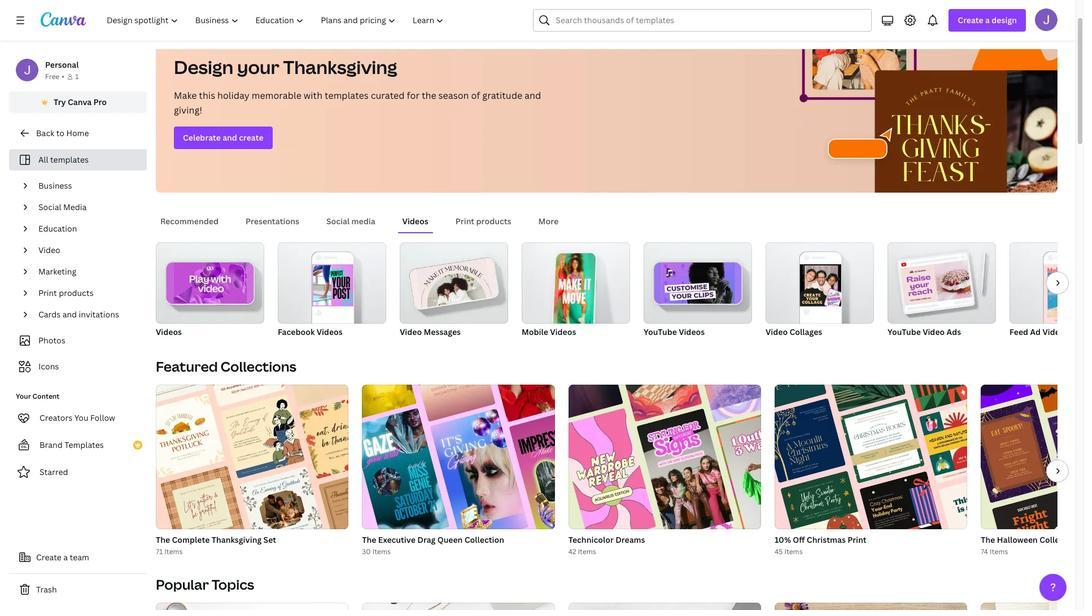 Task type: locate. For each thing, give the bounding box(es) containing it.
1 horizontal spatial thanksgiving
[[283, 55, 397, 79]]

2 horizontal spatial print
[[848, 534, 867, 545]]

0 horizontal spatial create
[[36, 552, 61, 563]]

a inside dropdown button
[[986, 15, 990, 25]]

collection right queen
[[465, 534, 504, 545]]

the executive drag queen collection 30 items
[[362, 534, 504, 556]]

print for print products link
[[38, 288, 57, 298]]

technicolor
[[569, 534, 614, 545]]

2 vertical spatial and
[[62, 309, 77, 320]]

the for the executive drag queen collection
[[362, 534, 376, 545]]

0 vertical spatial a
[[986, 15, 990, 25]]

1 horizontal spatial templates
[[325, 89, 369, 102]]

the executive drag queen collection link
[[362, 534, 555, 546]]

social media button
[[322, 211, 380, 232]]

templates inside make this holiday memorable with templates curated for the season of gratitude and giving!
[[325, 89, 369, 102]]

youtube video ad image up ads on the right of page
[[888, 242, 996, 324]]

off
[[793, 534, 805, 545]]

templates right all
[[50, 154, 89, 165]]

video left the messages
[[400, 326, 422, 337]]

video message image
[[400, 242, 508, 324], [416, 258, 492, 309]]

0 vertical spatial products
[[476, 216, 512, 227]]

0 vertical spatial and
[[525, 89, 541, 102]]

1 vertical spatial and
[[223, 132, 237, 143]]

executive
[[378, 534, 416, 545]]

portfolio image
[[981, 603, 1085, 610]]

1 vertical spatial templates
[[50, 154, 89, 165]]

facebook video image
[[278, 242, 386, 324], [312, 264, 354, 306]]

aesthetic image
[[362, 603, 555, 610]]

0 horizontal spatial the
[[156, 534, 170, 545]]

Search search field
[[556, 10, 865, 31]]

1
[[75, 72, 79, 81]]

items inside the executive drag queen collection 30 items
[[373, 547, 391, 556]]

technicolor dreams 42 items
[[569, 534, 645, 556]]

facebook
[[278, 326, 315, 337]]

social for social media
[[38, 202, 61, 212]]

print products
[[456, 216, 512, 227], [38, 288, 94, 298]]

1 horizontal spatial print
[[456, 216, 475, 227]]

print products button
[[451, 211, 516, 232]]

print products for print products 'button'
[[456, 216, 512, 227]]

thanksgiving
[[283, 55, 397, 79], [212, 534, 262, 545]]

a inside button
[[63, 552, 68, 563]]

social media
[[38, 202, 87, 212]]

items
[[165, 547, 183, 556], [373, 547, 391, 556], [578, 547, 596, 556], [785, 547, 803, 556], [990, 547, 1008, 556]]

0 vertical spatial templates
[[325, 89, 369, 102]]

videos
[[403, 216, 429, 227], [156, 326, 182, 337], [317, 326, 343, 337], [550, 326, 576, 337], [679, 326, 705, 337], [1043, 326, 1069, 337]]

social inside social media button
[[326, 216, 350, 227]]

for
[[407, 89, 420, 102]]

videos inside button
[[403, 216, 429, 227]]

canva
[[68, 97, 92, 107]]

1 horizontal spatial social
[[326, 216, 350, 227]]

create inside dropdown button
[[958, 15, 984, 25]]

0 horizontal spatial collection
[[465, 534, 504, 545]]

0 vertical spatial print products
[[456, 216, 512, 227]]

recommended button
[[156, 211, 223, 232]]

print right 'videos' button on the left top
[[456, 216, 475, 227]]

free •
[[45, 72, 64, 81]]

your
[[16, 391, 31, 401]]

4 items from the left
[[785, 547, 803, 556]]

ads
[[947, 326, 962, 337]]

create a design
[[958, 15, 1017, 25]]

video left collages
[[766, 326, 788, 337]]

print up "cards"
[[38, 288, 57, 298]]

1 vertical spatial print
[[38, 288, 57, 298]]

design your thanksgiving
[[174, 55, 397, 79]]

dreams
[[616, 534, 645, 545]]

and right "cards"
[[62, 309, 77, 320]]

back to home link
[[9, 122, 147, 145]]

photos
[[38, 335, 65, 346]]

and for cards and invitations
[[62, 309, 77, 320]]

to
[[56, 128, 64, 138]]

74
[[981, 547, 989, 556]]

brand templates link
[[9, 434, 147, 456]]

youtube video ads
[[888, 326, 962, 337]]

youtube video ad image
[[888, 242, 996, 324], [900, 260, 972, 306]]

social down business
[[38, 202, 61, 212]]

2 the from the left
[[362, 534, 376, 545]]

youtube for youtube videos
[[644, 326, 677, 337]]

vintage image
[[775, 603, 968, 610]]

products up cards and invitations
[[59, 288, 94, 298]]

queen
[[438, 534, 463, 545]]

technicolor dreams link
[[569, 534, 761, 546]]

complete
[[172, 534, 210, 545]]

the
[[156, 534, 170, 545], [362, 534, 376, 545], [981, 534, 996, 545]]

1 the from the left
[[156, 534, 170, 545]]

starred
[[40, 467, 68, 477]]

templates
[[325, 89, 369, 102], [50, 154, 89, 165]]

0 horizontal spatial thanksgiving
[[212, 534, 262, 545]]

templates right the with at the top left of the page
[[325, 89, 369, 102]]

0 horizontal spatial social
[[38, 202, 61, 212]]

1 horizontal spatial products
[[476, 216, 512, 227]]

topics
[[212, 575, 254, 594]]

all
[[38, 154, 48, 165]]

0 horizontal spatial products
[[59, 288, 94, 298]]

social left media
[[326, 216, 350, 227]]

items down "technicolor"
[[578, 547, 596, 556]]

mobile video image
[[522, 242, 630, 324], [553, 253, 596, 330]]

1 horizontal spatial collection
[[1040, 534, 1080, 545]]

a left team
[[63, 552, 68, 563]]

0 vertical spatial print
[[456, 216, 475, 227]]

season
[[439, 89, 469, 102]]

1 vertical spatial print products
[[38, 288, 94, 298]]

try canva pro
[[54, 97, 107, 107]]

2 vertical spatial print
[[848, 534, 867, 545]]

and right gratitude
[[525, 89, 541, 102]]

5 items from the left
[[990, 547, 1008, 556]]

create a team button
[[9, 546, 147, 569]]

3 items from the left
[[578, 547, 596, 556]]

feed ad video (portrait) image
[[1010, 242, 1085, 324], [1044, 264, 1085, 324]]

christmas
[[807, 534, 846, 545]]

products for print products 'button'
[[476, 216, 512, 227]]

collection right halloween
[[1040, 534, 1080, 545]]

feed ad video (portrait) image inside "feed ad videos (por" link
[[1044, 264, 1085, 324]]

0 horizontal spatial and
[[62, 309, 77, 320]]

space image
[[569, 603, 761, 610]]

creators
[[40, 412, 72, 423]]

feed ad video (portrait) image up (por
[[1044, 264, 1085, 324]]

print products for print products link
[[38, 288, 94, 298]]

items right 71
[[165, 547, 183, 556]]

print inside 'button'
[[456, 216, 475, 227]]

collection
[[465, 534, 504, 545], [1040, 534, 1080, 545]]

1 youtube from the left
[[644, 326, 677, 337]]

the inside the executive drag queen collection 30 items
[[362, 534, 376, 545]]

halloween
[[997, 534, 1038, 545]]

create a team
[[36, 552, 89, 563]]

the up 71
[[156, 534, 170, 545]]

1 horizontal spatial youtube
[[888, 326, 921, 337]]

and left create
[[223, 132, 237, 143]]

social media link
[[34, 197, 140, 218]]

2 items from the left
[[373, 547, 391, 556]]

mobile video image right mobile
[[553, 253, 596, 330]]

the
[[422, 89, 436, 102]]

create left the design
[[958, 15, 984, 25]]

free
[[45, 72, 59, 81]]

0 vertical spatial thanksgiving
[[283, 55, 397, 79]]

the complete thanksgiving set link
[[156, 534, 349, 546]]

0 horizontal spatial templates
[[50, 154, 89, 165]]

facebook videos link
[[278, 242, 386, 339]]

1 horizontal spatial print products
[[456, 216, 512, 227]]

1 horizontal spatial the
[[362, 534, 376, 545]]

items down off
[[785, 547, 803, 556]]

2 horizontal spatial and
[[525, 89, 541, 102]]

video image
[[156, 242, 264, 324], [174, 263, 247, 304]]

design
[[174, 55, 233, 79]]

None search field
[[533, 9, 872, 32]]

video for video messages
[[400, 326, 422, 337]]

0 horizontal spatial print
[[38, 288, 57, 298]]

the up 30
[[362, 534, 376, 545]]

thanksgiving for complete
[[212, 534, 262, 545]]

(por
[[1071, 326, 1085, 337]]

popular topics
[[156, 575, 254, 594]]

0 vertical spatial social
[[38, 202, 61, 212]]

back to home
[[36, 128, 89, 138]]

creators you follow
[[40, 412, 115, 423]]

1 horizontal spatial a
[[986, 15, 990, 25]]

back
[[36, 128, 54, 138]]

thanksgiving up the with at the top left of the page
[[283, 55, 397, 79]]

this
[[199, 89, 215, 102]]

create a design button
[[949, 9, 1026, 32]]

create inside button
[[36, 552, 61, 563]]

1 items from the left
[[165, 547, 183, 556]]

3 the from the left
[[981, 534, 996, 545]]

2 youtube from the left
[[888, 326, 921, 337]]

small business image
[[156, 603, 349, 610]]

items inside 10% off christmas print 45 items
[[785, 547, 803, 556]]

photos link
[[16, 330, 140, 351]]

1 vertical spatial a
[[63, 552, 68, 563]]

1 collection from the left
[[465, 534, 504, 545]]

0 horizontal spatial a
[[63, 552, 68, 563]]

thanksgiving inside 'the complete thanksgiving set 71 items'
[[212, 534, 262, 545]]

presentations
[[246, 216, 299, 227]]

2 horizontal spatial the
[[981, 534, 996, 545]]

messages
[[424, 326, 461, 337]]

the up 74
[[981, 534, 996, 545]]

create left team
[[36, 552, 61, 563]]

0 vertical spatial create
[[958, 15, 984, 25]]

0 horizontal spatial print products
[[38, 288, 94, 298]]

1 horizontal spatial and
[[223, 132, 237, 143]]

drag
[[418, 534, 436, 545]]

the inside the halloween collection 74 items
[[981, 534, 996, 545]]

the inside 'the complete thanksgiving set 71 items'
[[156, 534, 170, 545]]

youtube
[[644, 326, 677, 337], [888, 326, 921, 337]]

brand
[[40, 439, 63, 450]]

print right "christmas"
[[848, 534, 867, 545]]

1 vertical spatial thanksgiving
[[212, 534, 262, 545]]

1 vertical spatial products
[[59, 288, 94, 298]]

popular
[[156, 575, 209, 594]]

video left ads on the right of page
[[923, 326, 945, 337]]

0 horizontal spatial youtube
[[644, 326, 677, 337]]

and for celebrate and create
[[223, 132, 237, 143]]

print inside 10% off christmas print 45 items
[[848, 534, 867, 545]]

1 vertical spatial create
[[36, 552, 61, 563]]

youtube video image
[[644, 242, 752, 324], [662, 263, 735, 304]]

icons
[[38, 361, 59, 372]]

youtube video ad image up youtube video ads on the bottom of page
[[900, 260, 972, 306]]

social inside 'social media' link
[[38, 202, 61, 212]]

1 vertical spatial social
[[326, 216, 350, 227]]

jacob simon image
[[1035, 8, 1058, 31]]

a left the design
[[986, 15, 990, 25]]

items right 74
[[990, 547, 1008, 556]]

media
[[63, 202, 87, 212]]

items right 30
[[373, 547, 391, 556]]

thanksgiving left set
[[212, 534, 262, 545]]

products left more
[[476, 216, 512, 227]]

2 collection from the left
[[1040, 534, 1080, 545]]

1 horizontal spatial create
[[958, 15, 984, 25]]

products inside 'button'
[[476, 216, 512, 227]]

social media
[[326, 216, 375, 227]]

video collage image
[[766, 242, 874, 324], [800, 264, 842, 306]]

video up marketing
[[38, 245, 60, 255]]

the halloween collection link
[[981, 534, 1085, 546]]

and
[[525, 89, 541, 102], [223, 132, 237, 143], [62, 309, 77, 320]]

10% off christmas print link
[[775, 534, 968, 546]]

print products inside 'button'
[[456, 216, 512, 227]]

celebrate
[[183, 132, 221, 143]]

products for print products link
[[59, 288, 94, 298]]



Task type: vqa. For each thing, say whether or not it's contained in the screenshot.
and to the left
yes



Task type: describe. For each thing, give the bounding box(es) containing it.
10% off christmas print 45 items
[[775, 534, 867, 556]]

try canva pro button
[[9, 92, 147, 113]]

presentations button
[[241, 211, 304, 232]]

youtube videos
[[644, 326, 705, 337]]

media
[[352, 216, 375, 227]]

and inside make this holiday memorable with templates curated for the season of gratitude and giving!
[[525, 89, 541, 102]]

social for social media
[[326, 216, 350, 227]]

try
[[54, 97, 66, 107]]

youtube for youtube video ads
[[888, 326, 921, 337]]

education
[[38, 223, 77, 234]]

your
[[237, 55, 280, 79]]

trash
[[36, 584, 57, 595]]

feed ad video (portrait) image up feed ad videos (por
[[1010, 242, 1085, 324]]

the for the complete thanksgiving set
[[156, 534, 170, 545]]

create for create a design
[[958, 15, 984, 25]]

personal
[[45, 59, 79, 70]]

youtube video ads link
[[888, 242, 996, 339]]

videos button
[[398, 211, 433, 232]]

memorable
[[252, 89, 302, 102]]

home
[[66, 128, 89, 138]]

mobile videos link
[[522, 242, 630, 339]]

videos link
[[156, 242, 264, 339]]

items inside 'the complete thanksgiving set 71 items'
[[165, 547, 183, 556]]

giving!
[[174, 104, 202, 116]]

marketing
[[38, 266, 76, 277]]

10%
[[775, 534, 791, 545]]

with
[[304, 89, 323, 102]]

video link
[[34, 240, 140, 261]]

facebook videos
[[278, 326, 343, 337]]

45
[[775, 547, 783, 556]]

recommended
[[160, 216, 219, 227]]

design your thanksgiving image
[[787, 12, 1058, 193]]

ad
[[1031, 326, 1041, 337]]

team
[[70, 552, 89, 563]]

collages
[[790, 326, 823, 337]]

a for team
[[63, 552, 68, 563]]

your content
[[16, 391, 60, 401]]

42
[[569, 547, 576, 556]]

all templates
[[38, 154, 89, 165]]

cards and invitations link
[[34, 304, 140, 325]]

invitations
[[79, 309, 119, 320]]

set
[[264, 534, 276, 545]]

print products link
[[34, 282, 140, 304]]

mobile videos
[[522, 326, 576, 337]]

•
[[62, 72, 64, 81]]

content
[[33, 391, 60, 401]]

starred link
[[9, 461, 147, 484]]

top level navigation element
[[99, 9, 454, 32]]

holiday
[[217, 89, 250, 102]]

a for design
[[986, 15, 990, 25]]

celebrate and create link
[[174, 127, 273, 149]]

create for create a team
[[36, 552, 61, 563]]

icons link
[[16, 356, 140, 377]]

the for the halloween collection
[[981, 534, 996, 545]]

featured collections
[[156, 357, 297, 376]]

collections
[[221, 357, 297, 376]]

gratitude
[[483, 89, 523, 102]]

cards and invitations
[[38, 309, 119, 320]]

youtube videos link
[[644, 242, 752, 339]]

you
[[74, 412, 88, 423]]

print for print products 'button'
[[456, 216, 475, 227]]

thanksgiving for your
[[283, 55, 397, 79]]

make
[[174, 89, 197, 102]]

video for video collages
[[766, 326, 788, 337]]

cards
[[38, 309, 61, 320]]

feed ad videos (por link
[[1010, 242, 1085, 339]]

featured
[[156, 357, 218, 376]]

the complete thanksgiving set 71 items
[[156, 534, 276, 556]]

feed ad videos (por
[[1010, 326, 1085, 337]]

create
[[239, 132, 264, 143]]

more
[[539, 216, 559, 227]]

items inside technicolor dreams 42 items
[[578, 547, 596, 556]]

celebrate and create
[[183, 132, 264, 143]]

business
[[38, 180, 72, 191]]

design
[[992, 15, 1017, 25]]

curated
[[371, 89, 405, 102]]

items inside the halloween collection 74 items
[[990, 547, 1008, 556]]

collection inside the halloween collection 74 items
[[1040, 534, 1080, 545]]

mobile
[[522, 326, 548, 337]]

video collages
[[766, 326, 823, 337]]

follow
[[90, 412, 115, 423]]

collection inside the executive drag queen collection 30 items
[[465, 534, 504, 545]]

pro
[[94, 97, 107, 107]]

trash link
[[9, 578, 147, 601]]

mobile video image up mobile videos
[[522, 242, 630, 324]]

video for video
[[38, 245, 60, 255]]

of
[[471, 89, 480, 102]]

more button
[[534, 211, 563, 232]]



